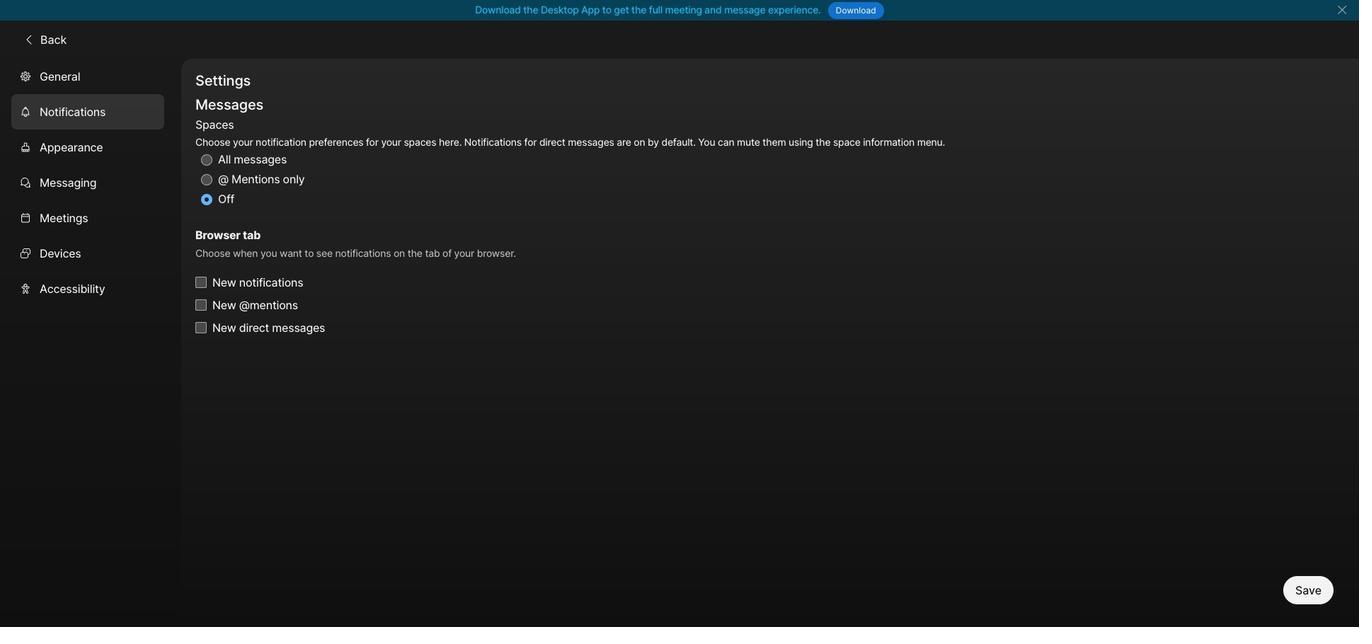 Task type: describe. For each thing, give the bounding box(es) containing it.
messaging tab
[[11, 165, 164, 200]]

settings navigation
[[0, 58, 181, 627]]

general tab
[[11, 58, 164, 94]]

Off radio
[[201, 194, 212, 205]]

@ Mentions only radio
[[201, 174, 212, 185]]

accessibility tab
[[11, 271, 164, 306]]



Task type: locate. For each thing, give the bounding box(es) containing it.
option group
[[195, 115, 945, 209]]

cancel_16 image
[[1337, 4, 1348, 16]]

devices tab
[[11, 235, 164, 271]]

All messages radio
[[201, 154, 212, 166]]

appearance tab
[[11, 129, 164, 165]]

notifications tab
[[11, 94, 164, 129]]

meetings tab
[[11, 200, 164, 235]]



